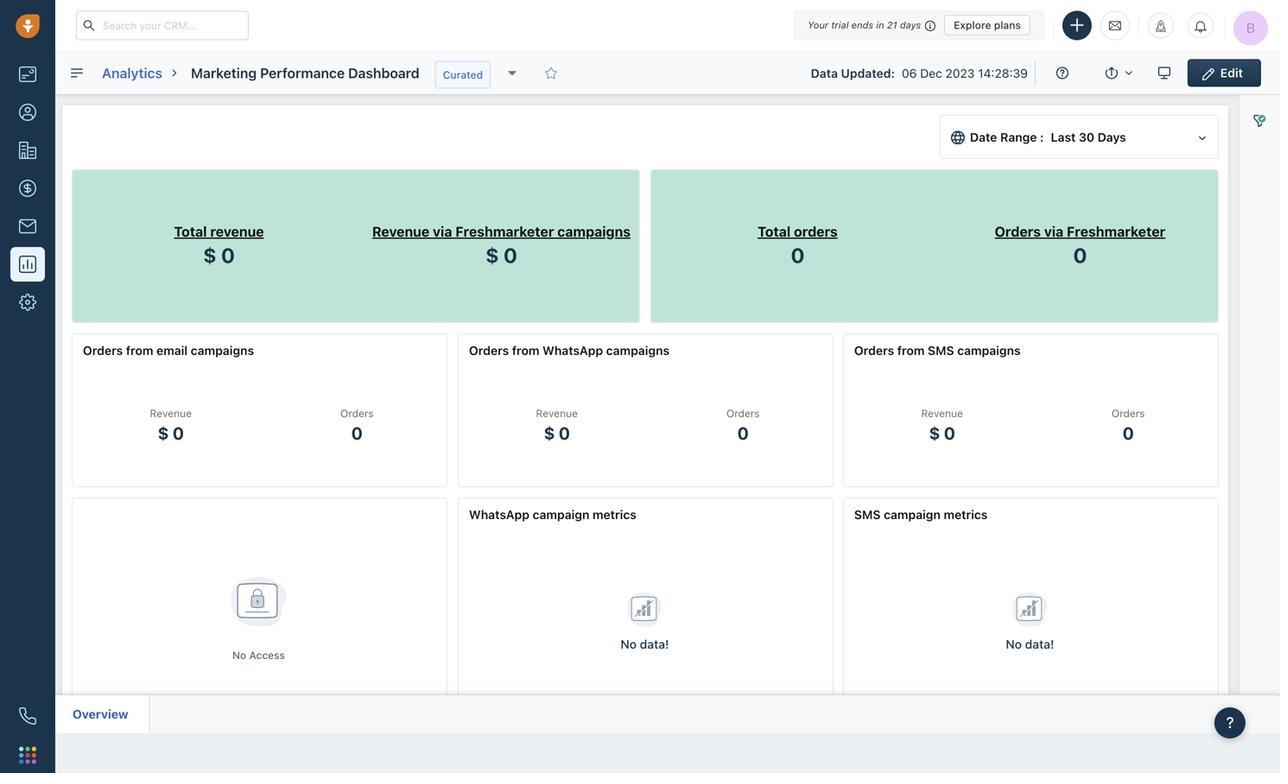 Task type: locate. For each thing, give the bounding box(es) containing it.
explore plans
[[954, 19, 1021, 31]]

Search your CRM... text field
[[76, 11, 249, 40]]

21
[[887, 19, 898, 31]]

your trial ends in 21 days
[[808, 19, 921, 31]]

trial
[[832, 19, 849, 31]]

send email image
[[1110, 18, 1122, 33]]

your
[[808, 19, 829, 31]]

in
[[877, 19, 885, 31]]

explore plans link
[[945, 15, 1031, 35]]

ends
[[852, 19, 874, 31]]



Task type: describe. For each thing, give the bounding box(es) containing it.
plans
[[994, 19, 1021, 31]]

explore
[[954, 19, 992, 31]]

phone image
[[19, 708, 36, 725]]

days
[[900, 19, 921, 31]]

freshworks switcher image
[[19, 747, 36, 764]]

phone element
[[10, 699, 45, 734]]



Task type: vqa. For each thing, say whether or not it's contained in the screenshot.
Name row on the top
no



